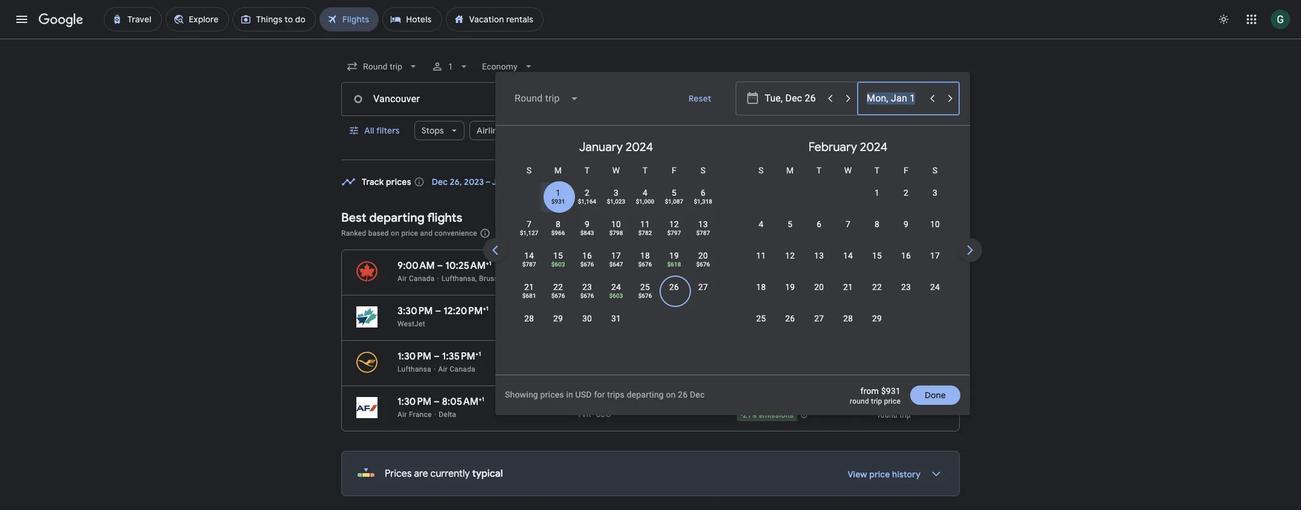 Task type: vqa. For each thing, say whether or not it's contained in the screenshot.
Wed, Feb 28 element
yes



Task type: describe. For each thing, give the bounding box(es) containing it.
23 for 23
[[902, 282, 912, 292]]

12 for 12
[[786, 251, 795, 261]]

21 for 21 $681
[[525, 282, 534, 292]]

Return text field
[[867, 82, 923, 115]]

1 and from the left
[[420, 229, 433, 238]]

all filters
[[364, 125, 400, 136]]

change appearance image
[[1210, 5, 1239, 34]]

trip right thu, feb 29 element
[[900, 320, 912, 329]]

– inside '9:00 am – 10:25 am + 1'
[[437, 260, 443, 272]]

2 vertical spatial price
[[870, 469, 891, 480]]

1 vertical spatial dec
[[690, 390, 705, 400]]

best
[[342, 210, 367, 225]]

air for 9:00 am
[[398, 274, 407, 283]]

2 inside 495 kg co 2 -14% emissions
[[788, 309, 792, 319]]

2 s from the left
[[701, 166, 706, 175]]

, 782 us dollars element
[[639, 230, 652, 236]]

1 inside 1 $931
[[556, 188, 561, 198]]

trips
[[608, 390, 625, 400]]

for inside the best departing flights main content
[[621, 229, 630, 238]]

best departing flights main content
[[342, 170, 960, 510]]

28 for wed, feb 28 element
[[844, 314, 854, 323]]

Departure text field
[[765, 83, 820, 115]]

round inside $936 round trip
[[879, 275, 898, 283]]

Departure time: 9:00 AM. text field
[[398, 260, 435, 272]]

, 798 us dollars element
[[610, 230, 623, 236]]

1 vertical spatial canada
[[450, 365, 476, 374]]

wed, feb 7 element
[[846, 218, 851, 230]]

stop for 1 stop 4 hr 19 min yyz
[[662, 260, 682, 272]]

january 2024
[[579, 140, 654, 155]]

21%
[[743, 411, 757, 420]]

30 button
[[573, 312, 602, 342]]

1220 US dollars text field
[[882, 396, 912, 408]]

28 for sun, jan 28 element
[[525, 314, 534, 323]]

7 $1,127
[[520, 219, 539, 236]]

min inside '1 stop 4 hr 19 min yyz'
[[682, 274, 694, 283]]

, 676 us dollars element for 22
[[552, 293, 565, 299]]

$676 for 23
[[581, 293, 594, 299]]

price inside from $931 round trip price
[[885, 397, 901, 406]]

avg emissions
[[741, 275, 790, 283]]

done button
[[911, 381, 961, 410]]

12:20 pm
[[444, 305, 483, 317]]

15 button
[[863, 250, 892, 279]]

emissions button
[[694, 121, 762, 140]]

$787 for 13
[[697, 230, 710, 236]]

16 button
[[892, 250, 921, 279]]

min for 16 hr 25 min
[[613, 260, 630, 272]]

11 for 11 hr 50 min
[[577, 305, 585, 317]]

Return text field
[[867, 83, 922, 115]]

leaves vancouver international airport at 3:30 pm on tuesday, december 26 and arrives at paris charles de gaulle airport at 12:20 pm on wednesday, december 27. element
[[398, 305, 489, 317]]

4 for 4
[[759, 219, 764, 229]]

emissions inside 495 kg co 2 -14% emissions
[[759, 320, 794, 329]]

thu, feb 22 element
[[873, 281, 883, 293]]

fri, jan 19 element
[[670, 250, 679, 262]]

$798
[[610, 230, 623, 236]]

1 stop
[[656, 305, 682, 317]]

0 horizontal spatial for
[[594, 390, 605, 400]]

5 for 5
[[788, 219, 793, 229]]

11 hr 50 min yvr –
[[577, 305, 629, 328]]

adult.
[[639, 229, 658, 238]]

best departing flights
[[342, 210, 463, 225]]

fri, jan 26 element
[[670, 281, 679, 293]]

0 horizontal spatial 26 button
[[660, 281, 689, 310]]

, 681 us dollars element
[[523, 293, 536, 299]]

+ for 8:05 am
[[479, 395, 482, 403]]

2 $1,164
[[578, 188, 597, 205]]

thu, jan 4 element
[[643, 187, 648, 199]]

495
[[741, 305, 757, 317]]

sun, jan 28 element
[[525, 312, 534, 325]]

, 1023 us dollars element
[[607, 198, 626, 205]]

2023 – jan
[[464, 176, 507, 187]]

1 inside 1:30 pm – 8:05 am + 1
[[482, 395, 485, 403]]

35
[[597, 396, 607, 408]]

2 29 button from the left
[[863, 312, 892, 342]]

fri, feb 16 element
[[902, 250, 912, 262]]

airlines inside popup button
[[477, 125, 507, 136]]

$676 for 18
[[639, 261, 652, 268]]

$1,220 round trip
[[879, 396, 912, 419]]

departing inside main content
[[369, 210, 425, 225]]

$676 for 25
[[639, 293, 652, 299]]

24 $603
[[610, 282, 623, 299]]

24 for 24 $603
[[612, 282, 621, 292]]

based
[[369, 229, 389, 238]]

avg emissions button
[[737, 260, 800, 285]]

19 for 19 $618
[[670, 251, 679, 261]]

flights
[[427, 210, 463, 225]]

sun, jan 21 element
[[525, 281, 534, 293]]

, 843 us dollars element
[[581, 230, 594, 236]]

– inside 16 hr 25 min yvr – cdg
[[591, 274, 596, 283]]

50
[[599, 305, 611, 317]]

1 inside "3:30 pm – 12:20 pm + 1"
[[486, 305, 489, 312]]

1 t from the left
[[585, 166, 590, 175]]

Departure text field
[[765, 82, 821, 115]]

wed, jan 3 element
[[614, 187, 619, 199]]

$931 for 1
[[552, 198, 565, 205]]

8 for 8 $966
[[556, 219, 561, 229]]

28 button inside january 2024 row group
[[515, 312, 544, 342]]

air france
[[398, 410, 432, 419]]

on inside the best departing flights main content
[[391, 229, 400, 238]]

prices for prices are currently typical
[[385, 468, 412, 480]]

departing inside search field
[[627, 390, 664, 400]]

11 $782
[[639, 219, 652, 236]]

16 for 16 hr 25 min
[[577, 260, 587, 272]]

sun, jan 14 element
[[525, 250, 534, 262]]

7 for 7 $1,127
[[527, 219, 532, 229]]

2024 inside find the best price region
[[517, 176, 538, 187]]

20 for 20 $676
[[699, 251, 708, 261]]

- inside 495 kg co 2 -14% emissions
[[741, 320, 743, 329]]

10 button
[[921, 218, 950, 247]]

2 vertical spatial emissions
[[759, 411, 794, 420]]

4 s from the left
[[933, 166, 938, 175]]

25 $676
[[639, 282, 652, 299]]

sun, feb 4 element
[[759, 218, 764, 230]]

19 for 19
[[786, 282, 795, 292]]

required
[[548, 229, 576, 238]]

yvr for 16
[[577, 274, 591, 283]]

20 for 20
[[815, 282, 824, 292]]

, 966 us dollars element
[[552, 230, 565, 236]]

yyz
[[696, 274, 710, 283]]

15 $603
[[552, 251, 565, 268]]

row containing 25
[[747, 307, 892, 342]]

reset button
[[675, 84, 727, 113]]

flight details. leaves vancouver international airport at 1:30 pm on tuesday, december 26 and arrives at paris charles de gaulle airport at 8:05 am on wednesday, december 27. image
[[924, 393, 953, 423]]

thu, feb 1 element
[[875, 187, 880, 199]]

1 vertical spatial air
[[439, 365, 448, 374]]

tue, jan 2 element
[[585, 187, 590, 199]]

13 button
[[805, 250, 834, 279]]

by:
[[929, 227, 941, 238]]

8 button
[[863, 218, 892, 247]]

thu, jan 18 element
[[641, 250, 650, 262]]

february 2024
[[809, 140, 888, 155]]

, 787 us dollars element for 14
[[523, 261, 536, 268]]

$603 for 24
[[610, 293, 623, 299]]

14%
[[743, 320, 757, 329]]

2 inside "kg co 2"
[[787, 400, 792, 410]]

27 for tue, feb 27 element
[[815, 314, 824, 323]]

– inside 11 hr 50 min yvr –
[[591, 320, 596, 328]]

kg inside 495 kg co 2 -14% emissions
[[760, 305, 770, 317]]

+ for 10:25 am
[[486, 259, 489, 267]]

2 and from the left
[[719, 229, 732, 238]]

17 $647
[[610, 251, 623, 268]]

prices for prices include required taxes + fees for 1 adult.
[[498, 229, 519, 238]]

, 676 us dollars element for 23
[[581, 293, 594, 299]]

16 inside button
[[902, 251, 912, 261]]

sat, jan 20 element
[[699, 250, 708, 262]]

10 for 10
[[931, 219, 941, 229]]

6 $1,318
[[694, 188, 713, 205]]

$966
[[552, 230, 565, 236]]

wed, jan 17 element
[[612, 250, 621, 262]]

mon, feb 26 element
[[786, 312, 795, 325]]

0 vertical spatial 27 button
[[689, 281, 718, 310]]

0 vertical spatial price
[[402, 229, 418, 238]]

19 button
[[776, 281, 805, 310]]

duration button
[[880, 121, 943, 140]]

9 button
[[892, 218, 921, 247]]

31
[[612, 314, 621, 323]]

ranked
[[342, 229, 367, 238]]

sort by: button
[[905, 222, 960, 244]]

15 for 15
[[873, 251, 883, 261]]

all filters button
[[342, 116, 410, 145]]

row containing 11
[[747, 244, 950, 279]]

f for february 2024
[[904, 166, 909, 175]]

0 vertical spatial air canada
[[398, 274, 435, 283]]

january
[[579, 140, 623, 155]]

m for january 2024
[[555, 166, 562, 175]]

– inside 9 hr 35 min yvr – cdg
[[591, 410, 596, 419]]

17 button
[[921, 250, 950, 279]]

charges
[[690, 229, 717, 238]]

31 button
[[602, 312, 631, 342]]

tue, feb 20 element
[[815, 281, 824, 293]]

, 1164 us dollars element
[[578, 198, 597, 205]]

$1,318
[[694, 198, 713, 205]]

26,
[[450, 176, 462, 187]]

25 button
[[747, 312, 776, 342]]

fri, jan 5 element
[[672, 187, 677, 199]]

leaves vancouver international airport at 1:30 pm on tuesday, december 26 and arrives at paris charles de gaulle airport at 8:05 am on wednesday, december 27. element
[[398, 395, 485, 408]]

$797
[[668, 230, 681, 236]]

936 US dollars text field
[[890, 260, 912, 272]]

may
[[765, 229, 779, 238]]

mon, feb 12 element
[[786, 250, 795, 262]]

$843
[[581, 230, 594, 236]]

total duration 11 hr 50 min. element
[[577, 305, 656, 319]]

, 676 us dollars element for 16
[[581, 261, 594, 268]]

, 1318 us dollars element
[[694, 198, 713, 205]]

prices include required taxes + fees for 1 adult.
[[498, 229, 658, 238]]

1 29 button from the left
[[544, 312, 573, 342]]

sun, feb 11 element
[[757, 250, 766, 262]]

12 $797
[[668, 219, 681, 236]]

tue, feb 27 element
[[815, 312, 824, 325]]

25 inside 16 hr 25 min yvr – cdg
[[600, 260, 611, 272]]

13 $787
[[697, 219, 710, 236]]

$782
[[639, 230, 652, 236]]

emissions inside 'popup button'
[[755, 275, 790, 283]]

thu, jan 11 element
[[641, 218, 650, 230]]

fees
[[604, 229, 619, 238]]

Arrival time: 1:35 PM on  Wednesday, December 27. text field
[[442, 350, 481, 363]]

9 inside 9 button
[[904, 219, 909, 229]]

1 inside popup button
[[449, 62, 454, 71]]

prices for showing
[[541, 390, 564, 400]]

sun, feb 25 element
[[757, 312, 766, 325]]

fri, feb 23 element
[[902, 281, 912, 293]]

sort by:
[[910, 227, 941, 238]]

+ for 1:35 pm
[[476, 350, 479, 358]]

1 inside '9:00 am – 10:25 am + 1'
[[489, 259, 492, 267]]

duration
[[888, 125, 922, 136]]

connecting
[[774, 125, 821, 136]]

currently
[[431, 468, 470, 480]]

495 kg co 2 -14% emissions
[[741, 305, 794, 329]]

stops
[[422, 125, 444, 136]]

1 $931
[[552, 188, 565, 205]]

include
[[521, 229, 546, 238]]

1 inside 1:30 pm – 1:35 pm + 1
[[479, 350, 481, 358]]

co inside 495 kg co 2 -14% emissions
[[773, 305, 788, 317]]

wed, jan 24 element
[[612, 281, 621, 293]]

– inside "3:30 pm – 12:20 pm + 1"
[[435, 305, 441, 317]]

times
[[645, 125, 669, 136]]

1 s from the left
[[527, 166, 532, 175]]

5 for 5 $1,087
[[672, 188, 677, 198]]

airlines button
[[470, 116, 528, 145]]

, 787 us dollars element for 13
[[697, 230, 710, 236]]

Arrival time: 8:05 AM on  Wednesday, December 27. text field
[[442, 395, 485, 408]]

16 for 16
[[583, 251, 592, 261]]

1 inside button
[[875, 188, 880, 198]]

view price history image
[[922, 459, 951, 488]]

4 t from the left
[[875, 166, 880, 175]]

w for january
[[613, 166, 620, 175]]

12 for 12 $797
[[670, 219, 679, 229]]

are
[[414, 468, 428, 480]]

assistance
[[841, 229, 878, 238]]



Task type: locate. For each thing, give the bounding box(es) containing it.
prices are currently typical
[[385, 468, 503, 480]]

yvr inside 9 hr 35 min yvr – cdg
[[577, 410, 591, 419]]

, 676 us dollars element for 18
[[639, 261, 652, 268]]

$603 up total duration 11 hr 50 min. element
[[610, 293, 623, 299]]

mon, jan 22 element
[[554, 281, 563, 293]]

4 right thu, jan 25 element
[[656, 274, 660, 283]]

february
[[809, 140, 858, 155]]

1 vertical spatial 27
[[815, 314, 824, 323]]

row containing 28
[[515, 307, 631, 342]]

26 inside january 2024 row group
[[670, 282, 679, 292]]

, 676 us dollars element up tue, jan 30 element
[[581, 293, 594, 299]]

26 inside february 2024 row group
[[786, 314, 795, 323]]

1 horizontal spatial 29 button
[[863, 312, 892, 342]]

$676 up thu, jan 25 element
[[639, 261, 652, 268]]

28 inside february 2024 row group
[[844, 314, 854, 323]]

2 cdg from the top
[[596, 410, 611, 419]]

, 603 us dollars element for 15
[[552, 261, 565, 268]]

air canada down 9:00 am
[[398, 274, 435, 283]]

2 vertical spatial air
[[398, 410, 407, 419]]

+ inside 1:30 pm – 8:05 am + 1
[[479, 395, 482, 403]]

m
[[555, 166, 562, 175], [787, 166, 794, 175]]

air canada
[[398, 274, 435, 283], [439, 365, 476, 374]]

25 for 25
[[757, 314, 766, 323]]

round inside $1,220 round trip
[[879, 411, 898, 419]]

1 m from the left
[[555, 166, 562, 175]]

4 inside button
[[759, 219, 764, 229]]

15 inside "15" button
[[873, 251, 883, 261]]

22 down 15 $603
[[554, 282, 563, 292]]

13 for 13
[[815, 251, 824, 261]]

1 f from the left
[[672, 166, 677, 175]]

14 for 14 $787
[[525, 251, 534, 261]]

track
[[362, 176, 384, 187]]

, 1087 us dollars element
[[665, 198, 684, 205]]

3:30 pm – 12:20 pm + 1
[[398, 305, 489, 317]]

stop
[[662, 260, 682, 272], [662, 305, 682, 317]]

15 inside 15 $603
[[554, 251, 563, 261]]

23 inside 23 $676
[[583, 282, 592, 292]]

1 horizontal spatial 28 button
[[834, 312, 863, 342]]

1 22 from the left
[[554, 282, 563, 292]]

, 787 us dollars element
[[697, 230, 710, 236], [523, 261, 536, 268]]

1 w from the left
[[613, 166, 620, 175]]

1 15 from the left
[[554, 251, 563, 261]]

, 676 us dollars element for 20
[[697, 261, 710, 268]]

hr for 16 hr 25 min
[[589, 260, 598, 272]]

and right charges
[[719, 229, 732, 238]]

23 down $936
[[902, 282, 912, 292]]

airlines up $681
[[511, 274, 536, 283]]

1 horizontal spatial 6
[[817, 219, 822, 229]]

0 vertical spatial 6
[[701, 188, 706, 198]]

nonstop
[[656, 396, 694, 408]]

2 stop from the top
[[662, 305, 682, 317]]

trip down $1,220 text field
[[900, 411, 912, 419]]

14 down 7 button
[[844, 251, 854, 261]]

29 inside february 2024 row group
[[873, 314, 883, 323]]

sun, jan 7 element
[[527, 218, 532, 230]]

emissions
[[702, 125, 741, 136]]

avg
[[741, 275, 753, 283]]

done
[[925, 390, 947, 401]]

2 yvr from the top
[[577, 320, 591, 328]]

row containing 4
[[747, 213, 950, 247]]

leaves vancouver international airport at 1:30 pm on tuesday, december 26 and arrives at paris charles de gaulle airport at 1:35 pm on wednesday, december 27. element
[[398, 350, 481, 363]]

, 603 us dollars element
[[552, 261, 565, 268], [610, 293, 623, 299]]

0 horizontal spatial canada
[[409, 274, 435, 283]]

22 button
[[863, 281, 892, 310]]

Arrival time: 12:20 PM on  Wednesday, December 27. text field
[[444, 305, 489, 317]]

3 for 3 $1,023
[[614, 188, 619, 198]]

4 for 4 $1,000
[[643, 188, 648, 198]]

co
[[773, 305, 788, 317], [772, 396, 787, 408]]

1 vertical spatial price
[[885, 397, 901, 406]]

$787 for 14
[[523, 261, 536, 268]]

Arrival time: 10:25 AM on  Wednesday, December 27. text field
[[446, 259, 492, 272]]

2 22 from the left
[[873, 282, 883, 292]]

row containing 14
[[515, 244, 718, 279]]

2 28 button from the left
[[834, 312, 863, 342]]

mon, feb 5 element
[[788, 218, 793, 230]]

thu, feb 29 element
[[873, 312, 883, 325]]

16 inside 16 hr 25 min yvr – cdg
[[577, 260, 587, 272]]

trip down $936
[[900, 275, 912, 283]]

8 for 8
[[875, 219, 880, 229]]

28 inside january 2024 row group
[[525, 314, 534, 323]]

14 down $1,127
[[525, 251, 534, 261]]

0 vertical spatial $603
[[552, 261, 565, 268]]

, 1127 us dollars element
[[520, 230, 539, 236]]

14 inside button
[[844, 251, 854, 261]]

2 horizontal spatial 11
[[757, 251, 766, 261]]

canada down 9:00 am
[[409, 274, 435, 283]]

0 horizontal spatial 8
[[556, 219, 561, 229]]

mon, feb 19 element
[[786, 281, 795, 293]]

1 horizontal spatial 18
[[757, 282, 766, 292]]

25 for 25 $676
[[641, 282, 650, 292]]

17 inside button
[[931, 251, 941, 261]]

0 vertical spatial airlines
[[477, 125, 507, 136]]

2024 for february 2024
[[861, 140, 888, 155]]

learn more about ranking image
[[480, 228, 491, 239]]

prices left the in at the bottom left
[[541, 390, 564, 400]]

2 up -21% emissions
[[787, 400, 792, 410]]

0 vertical spatial dec
[[432, 176, 448, 187]]

– inside 1:30 pm – 8:05 am + 1
[[434, 396, 440, 408]]

w inside january 2024 row group
[[613, 166, 620, 175]]

26 for fri, jan 26 element
[[670, 282, 679, 292]]

1 8 from the left
[[556, 219, 561, 229]]

bags button
[[533, 121, 580, 140]]

, 603 us dollars element up total duration 11 hr 50 min. element
[[610, 293, 623, 299]]

7 inside button
[[846, 219, 851, 229]]

13 down , 1318 us dollars element
[[699, 219, 708, 229]]

12 up $797
[[670, 219, 679, 229]]

9:00 am
[[398, 260, 435, 272]]

0 vertical spatial 26
[[670, 282, 679, 292]]

26 for mon, feb 26 element
[[786, 314, 795, 323]]

air down 1:30 pm text box
[[398, 410, 407, 419]]

1 inside '1 stop 4 hr 19 min yyz'
[[656, 260, 660, 272]]

hr for 9 hr 35 min
[[585, 396, 594, 408]]

1 vertical spatial , 787 us dollars element
[[523, 261, 536, 268]]

round down '$1,220'
[[879, 411, 898, 419]]

find the best price region
[[342, 170, 960, 201]]

main menu image
[[15, 12, 29, 27]]

None search field
[[342, 52, 1197, 415]]

1 vertical spatial kg
[[759, 396, 770, 408]]

1 vertical spatial prices
[[385, 468, 412, 480]]

for right usd
[[594, 390, 605, 400]]

1 23 from the left
[[583, 282, 592, 292]]

airlines
[[477, 125, 507, 136], [511, 274, 536, 283]]

27 down the 20 $676 at right
[[699, 282, 708, 292]]

$676 for 22
[[552, 293, 565, 299]]

2 inside button
[[904, 188, 909, 198]]

1:30 pm for 8:05 am
[[398, 396, 432, 408]]

hr inside '1 stop 4 hr 19 min yyz'
[[662, 274, 669, 283]]

row containing 7
[[515, 213, 718, 247]]

5 right may at the right top of the page
[[788, 219, 793, 229]]

1 vertical spatial $931
[[882, 386, 901, 396]]

track prices
[[362, 176, 411, 187]]

19 inside button
[[786, 282, 795, 292]]

0 horizontal spatial 10
[[612, 219, 621, 229]]

Departure time: 3:30 PM. text field
[[398, 305, 433, 317]]

round inside from $931 round trip price
[[851, 397, 870, 406]]

7 button
[[834, 218, 863, 247]]

28 button inside february 2024 row group
[[834, 312, 863, 342]]

22 for 22 $676
[[554, 282, 563, 292]]

tue, feb 13 element
[[815, 250, 824, 262]]

1 horizontal spatial , 787 us dollars element
[[697, 230, 710, 236]]

, 603 us dollars element up mon, jan 22 element
[[552, 261, 565, 268]]

1 vertical spatial 1:30 pm
[[398, 396, 432, 408]]

29 for mon, jan 29 element
[[554, 314, 563, 323]]

19 down $618
[[671, 274, 680, 283]]

1 vertical spatial 26 button
[[776, 312, 805, 342]]

0 vertical spatial 27
[[699, 282, 708, 292]]

$676 for 20
[[697, 261, 710, 268]]

$676
[[581, 261, 594, 268], [639, 261, 652, 268], [697, 261, 710, 268], [552, 293, 565, 299], [581, 293, 594, 299], [639, 293, 652, 299]]

2 17 from the left
[[931, 251, 941, 261]]

0 horizontal spatial 23
[[583, 282, 592, 292]]

s
[[527, 166, 532, 175], [701, 166, 706, 175], [759, 166, 764, 175], [933, 166, 938, 175]]

9 hr 35 min yvr – cdg
[[577, 396, 626, 419]]

2 inside 2 $1,164
[[585, 188, 590, 198]]

5 $1,087
[[665, 188, 684, 205]]

total duration 9 hr 35 min. element
[[577, 396, 656, 410]]

14 for 14
[[844, 251, 854, 261]]

+ inside "3:30 pm – 12:20 pm + 1"
[[483, 305, 486, 312]]

m inside february 2024 row group
[[787, 166, 794, 175]]

9 up , 843 us dollars element
[[585, 219, 590, 229]]

round trip
[[879, 320, 912, 329]]

min inside 16 hr 25 min yvr – cdg
[[613, 260, 630, 272]]

prices for track
[[386, 176, 411, 187]]

, 603 us dollars element for 24
[[610, 293, 623, 299]]

16
[[583, 251, 592, 261], [902, 251, 912, 261], [577, 260, 587, 272]]

, 676 us dollars element up tue, jan 23 element
[[581, 261, 594, 268]]

row
[[544, 176, 718, 216], [863, 176, 950, 216], [515, 213, 718, 247], [747, 213, 950, 247], [515, 244, 718, 279], [747, 244, 950, 279], [515, 276, 718, 310], [747, 276, 950, 310], [515, 307, 631, 342], [747, 307, 892, 342]]

wed, feb 21 element
[[844, 281, 854, 293]]

27 button
[[689, 281, 718, 310], [805, 312, 834, 342]]

1 horizontal spatial m
[[787, 166, 794, 175]]

fri, feb 9 element
[[904, 218, 909, 230]]

-
[[741, 320, 743, 329], [741, 411, 743, 420]]

17 for 17 $647
[[612, 251, 621, 261]]

0 vertical spatial departing
[[369, 210, 425, 225]]

1 horizontal spatial 27 button
[[805, 312, 834, 342]]

0 vertical spatial prices
[[498, 229, 519, 238]]

1 horizontal spatial 25
[[641, 282, 650, 292]]

2024 for january 2024
[[626, 140, 654, 155]]

2024 down times
[[626, 140, 654, 155]]

m for february 2024
[[787, 166, 794, 175]]

trip inside $1,220 round trip
[[900, 411, 912, 419]]

2 vertical spatial 26
[[678, 390, 688, 400]]

air for 1:30 pm
[[398, 410, 407, 419]]

14 button
[[834, 250, 863, 279]]

8:05 am
[[442, 396, 479, 408]]

2 button
[[892, 187, 921, 216]]

mon, jan 1, return date. element
[[556, 187, 561, 199]]

24 down 17 button
[[931, 282, 941, 292]]

nonstop flight. element
[[656, 396, 694, 410]]

1 horizontal spatial departing
[[627, 390, 664, 400]]

10 for 10 $798
[[612, 219, 621, 229]]

wed, jan 10 element
[[612, 218, 621, 230]]

kg up -21% emissions
[[759, 396, 770, 408]]

11 down 23 $676
[[577, 305, 585, 317]]

for
[[621, 229, 630, 238], [594, 390, 605, 400]]

2 - from the top
[[741, 411, 743, 420]]

30
[[583, 314, 592, 323]]

$676 right '24 $603'
[[639, 293, 652, 299]]

27 for sat, jan 27 element
[[699, 282, 708, 292]]

2 vertical spatial 11
[[577, 305, 585, 317]]

from $931 round trip price
[[851, 386, 901, 406]]

ranked based on price and convenience
[[342, 229, 477, 238]]

9:00 am – 10:25 am + 1
[[398, 259, 492, 272]]

3 for 3
[[933, 188, 938, 198]]

and down flights
[[420, 229, 433, 238]]

12 inside 12 $797
[[670, 219, 679, 229]]

3 s from the left
[[759, 166, 764, 175]]

m down connecting
[[787, 166, 794, 175]]

0 horizontal spatial 29 button
[[544, 312, 573, 342]]

0 vertical spatial -
[[741, 320, 743, 329]]

loading results progress bar
[[0, 39, 1302, 41]]

26 button right 25 $676
[[660, 281, 689, 310]]

tue, jan 23 element
[[583, 281, 592, 293]]

canada down arrival time: 1:35 pm on  wednesday, december 27. text box
[[450, 365, 476, 374]]

$676 for 16
[[581, 261, 594, 268]]

2024 right 1,
[[517, 176, 538, 187]]

11 inside 11 $782
[[641, 219, 650, 229]]

, 1000 us dollars element
[[636, 198, 655, 205]]

10 inside button
[[931, 219, 941, 229]]

26
[[670, 282, 679, 292], [786, 314, 795, 323], [678, 390, 688, 400]]

21 up $681
[[525, 282, 534, 292]]

f
[[672, 166, 677, 175], [904, 166, 909, 175]]

12 inside "button"
[[786, 251, 795, 261]]

cdg inside 9 hr 35 min yvr – cdg
[[596, 410, 611, 419]]

, 797 us dollars element
[[668, 230, 681, 236]]

tue, jan 9 element
[[585, 218, 590, 230]]

thu, feb 8 element
[[875, 218, 880, 230]]

28 down , 681 us dollars element
[[525, 314, 534, 323]]

22 $676
[[552, 282, 565, 299]]

20 inside button
[[815, 282, 824, 292]]

1 horizontal spatial $787
[[697, 230, 710, 236]]

min for 9 hr 35 min
[[610, 396, 626, 408]]

t down "february"
[[817, 166, 822, 175]]

1 horizontal spatial 8
[[875, 219, 880, 229]]

convenience
[[435, 229, 477, 238]]

21 button
[[834, 281, 863, 310]]

wed, feb 28 element
[[844, 312, 854, 325]]

-21% emissions
[[741, 411, 794, 420]]

2 horizontal spatial 4
[[759, 219, 764, 229]]

0 vertical spatial canada
[[409, 274, 435, 283]]

28
[[525, 314, 534, 323], [844, 314, 854, 323]]

27 inside february 2024 row group
[[815, 314, 824, 323]]

$603 for 15
[[552, 261, 565, 268]]

14 $787
[[523, 251, 536, 268]]

1 button
[[863, 187, 892, 216]]

air down departure time: 9:00 am. text box on the left bottom
[[398, 274, 407, 283]]

, 931 us dollars element
[[552, 198, 565, 205]]

1 button
[[427, 52, 475, 81]]

23 inside 23 button
[[902, 282, 912, 292]]

delta
[[439, 410, 457, 419]]

2024 down duration
[[861, 140, 888, 155]]

cdg inside 16 hr 25 min yvr – cdg
[[596, 274, 611, 283]]

2 horizontal spatial 9
[[904, 219, 909, 229]]

1 stop flight. element
[[656, 260, 682, 274], [656, 305, 682, 319]]

1 stop from the top
[[662, 260, 682, 272]]

connecting airports
[[774, 125, 855, 136]]

1 horizontal spatial 20
[[815, 282, 824, 292]]

co up -21% emissions
[[772, 396, 787, 408]]

8 down 1 button
[[875, 219, 880, 229]]

trip down from
[[872, 397, 883, 406]]

1:30 pm for 1:35 pm
[[398, 351, 432, 363]]

17 for 17
[[931, 251, 941, 261]]

0 horizontal spatial 27
[[699, 282, 708, 292]]

6 for 6 $1,318
[[701, 188, 706, 198]]

1 vertical spatial for
[[594, 390, 605, 400]]

29 button
[[544, 312, 573, 342], [863, 312, 892, 342]]

2 f from the left
[[904, 166, 909, 175]]

8 inside the 8 $966
[[556, 219, 561, 229]]

$676 up yyz
[[697, 261, 710, 268]]

1 vertical spatial , 603 us dollars element
[[610, 293, 623, 299]]

mon, jan 29 element
[[554, 312, 563, 325]]

passenger
[[803, 229, 839, 238]]

learn more about tracked prices image
[[414, 176, 425, 187]]

29 down the 22 $676
[[554, 314, 563, 323]]

january 2024 row group
[[500, 131, 733, 370]]

1
[[449, 62, 454, 71], [556, 188, 561, 198], [875, 188, 880, 198], [632, 229, 637, 238], [489, 259, 492, 267], [656, 260, 660, 272], [486, 305, 489, 312], [656, 305, 660, 317], [479, 350, 481, 358], [482, 395, 485, 403]]

m inside january 2024 row group
[[555, 166, 562, 175]]

0 vertical spatial , 603 us dollars element
[[552, 261, 565, 268]]

bags
[[540, 125, 559, 136]]

3 t from the left
[[817, 166, 822, 175]]

trip inside from $931 round trip price
[[872, 397, 883, 406]]

kg inside "kg co 2"
[[759, 396, 770, 408]]

1 vertical spatial yvr
[[577, 320, 591, 328]]

1 vertical spatial 26
[[786, 314, 795, 323]]

previous image
[[481, 236, 510, 265]]

29 button right wed, feb 28 element
[[863, 312, 892, 342]]

0 horizontal spatial 12
[[670, 219, 679, 229]]

9 for 9
[[585, 219, 590, 229]]

sat, feb 3 element
[[933, 187, 938, 199]]

7 inside 7 $1,127
[[527, 219, 532, 229]]

1 cdg from the top
[[596, 274, 611, 283]]

1 horizontal spatial 27
[[815, 314, 824, 323]]

1 horizontal spatial 4
[[656, 274, 660, 283]]

mon, jan 15 element
[[554, 250, 563, 262]]

row containing 18
[[747, 276, 950, 310]]

1 1 stop flight. element from the top
[[656, 260, 682, 274]]

2 vertical spatial 4
[[656, 274, 660, 283]]

dec inside find the best price region
[[432, 176, 448, 187]]

19 up $618
[[670, 251, 679, 261]]

1 horizontal spatial 17
[[931, 251, 941, 261]]

22 down "15" button
[[873, 282, 883, 292]]

29 button left tue, jan 30 element
[[544, 312, 573, 342]]

2 t from the left
[[643, 166, 648, 175]]

1 14 from the left
[[525, 251, 534, 261]]

next image
[[956, 236, 985, 265]]

18 for 18
[[757, 282, 766, 292]]

1 29 from the left
[[554, 314, 563, 323]]

tue, jan 30 element
[[583, 312, 592, 325]]

stop for 1 stop
[[662, 305, 682, 317]]

february 2024 row group
[[733, 131, 965, 370]]

17 down "10" button at the right top
[[931, 251, 941, 261]]

2 1 stop flight. element from the top
[[656, 305, 682, 319]]

optional charges and
[[660, 229, 734, 238]]

22 inside 'button'
[[873, 282, 883, 292]]

f inside january 2024 row group
[[672, 166, 677, 175]]

20 down charges
[[699, 251, 708, 261]]

mon, jan 8 element
[[556, 218, 561, 230]]

2 10 from the left
[[931, 219, 941, 229]]

0 vertical spatial 11
[[641, 219, 650, 229]]

2 right thu, feb 1 element
[[904, 188, 909, 198]]

None text field
[[342, 82, 531, 116]]

grid containing january 2024
[[500, 131, 1197, 382]]

1 horizontal spatial for
[[621, 229, 630, 238]]

tue, feb 6 element
[[817, 218, 822, 230]]

0 horizontal spatial 6
[[701, 188, 706, 198]]

tue, jan 16 element
[[583, 250, 592, 262]]

19 down 12 "button"
[[786, 282, 795, 292]]

8 $966
[[552, 219, 565, 236]]

airlines up 2023 – jan
[[477, 125, 507, 136]]

0 horizontal spatial dec
[[432, 176, 448, 187]]

9
[[585, 219, 590, 229], [904, 219, 909, 229], [577, 396, 583, 408]]

29 inside january 2024 row group
[[554, 314, 563, 323]]

18 inside 18 $676
[[641, 251, 650, 261]]

2 kg from the top
[[759, 396, 770, 408]]

8 inside button
[[875, 219, 880, 229]]

19 inside '1 stop 4 hr 19 min yyz'
[[671, 274, 680, 283]]

Departure time: 1:30 PM. text field
[[398, 351, 432, 363]]

0 vertical spatial 1 stop flight. element
[[656, 260, 682, 274]]

1 horizontal spatial f
[[904, 166, 909, 175]]

sat, jan 13 element
[[699, 218, 708, 230]]

t up the 'thu, jan 4' element
[[643, 166, 648, 175]]

15 down 'required'
[[554, 251, 563, 261]]

$1,127
[[520, 230, 539, 236]]

layover (1 of 1) is a 4 hr 19 min layover at toronto pearson international airport in toronto. element
[[656, 274, 735, 283]]

7
[[527, 219, 532, 229], [846, 219, 851, 229]]

sat, feb 24 element
[[931, 281, 941, 293]]

23 button
[[892, 281, 921, 310]]

co right sun, feb 25 element
[[773, 305, 788, 317]]

0 vertical spatial 25
[[600, 260, 611, 272]]

0 horizontal spatial w
[[613, 166, 620, 175]]

1 28 from the left
[[525, 314, 534, 323]]

1 horizontal spatial 12
[[786, 251, 795, 261]]

cdg left wed, jan 24 element
[[596, 274, 611, 283]]

 image
[[435, 410, 437, 419]]

$931
[[552, 198, 565, 205], [882, 386, 901, 396]]

0 horizontal spatial air canada
[[398, 274, 435, 283]]

+ for 12:20 pm
[[483, 305, 486, 312]]

1 horizontal spatial 14
[[844, 251, 854, 261]]

kg right 495
[[760, 305, 770, 317]]

14 inside 14 $787
[[525, 251, 534, 261]]

prices inside find the best price region
[[386, 176, 411, 187]]

$603 up mon, jan 22 element
[[552, 261, 565, 268]]

3 inside button
[[933, 188, 938, 198]]

hr inside 16 hr 25 min yvr – cdg
[[589, 260, 598, 272]]

f for january 2024
[[672, 166, 677, 175]]

w up wed, jan 3 element
[[613, 166, 620, 175]]

$676 up mon, jan 29 element
[[552, 293, 565, 299]]

w inside february 2024 row group
[[845, 166, 852, 175]]

wed, feb 14 element
[[844, 250, 854, 262]]

21 for 21
[[844, 282, 854, 292]]

airlines inside the best departing flights main content
[[511, 274, 536, 283]]

1 vertical spatial 6
[[817, 219, 822, 229]]

1 horizontal spatial dec
[[690, 390, 705, 400]]

$936 round trip
[[879, 260, 912, 283]]

fri, feb 2 element
[[904, 187, 909, 199]]

18 button
[[747, 281, 776, 310]]

yvr inside 16 hr 25 min yvr – cdg
[[577, 274, 591, 283]]

13 for 13 $787
[[699, 219, 708, 229]]

1 horizontal spatial canada
[[450, 365, 476, 374]]

2 23 from the left
[[902, 282, 912, 292]]

16 hr 25 min yvr – cdg
[[577, 260, 630, 283]]

0 horizontal spatial 14
[[525, 251, 534, 261]]

sat, jan 27 element
[[699, 281, 708, 293]]

2 down mon, feb 19 element
[[788, 309, 792, 319]]

hr left fri, jan 26 element
[[662, 274, 669, 283]]

12 button
[[776, 250, 805, 279]]

sat, feb 17 element
[[931, 250, 941, 262]]

1 vertical spatial co
[[772, 396, 787, 408]]

1 horizontal spatial 23
[[902, 282, 912, 292]]

round down from
[[851, 397, 870, 406]]

f up fri, feb 2 element
[[904, 166, 909, 175]]

–
[[437, 260, 443, 272], [591, 274, 596, 283], [435, 305, 441, 317], [591, 320, 596, 328], [434, 351, 440, 363], [434, 396, 440, 408], [591, 410, 596, 419]]

co inside "kg co 2"
[[772, 396, 787, 408]]

1 horizontal spatial 26 button
[[776, 312, 805, 342]]

11 inside 11 hr 50 min yvr –
[[577, 305, 585, 317]]

, 676 us dollars element right '24 $603'
[[639, 293, 652, 299]]

on right trips
[[666, 390, 676, 400]]

, 787 us dollars element up sat, jan 20 element
[[697, 230, 710, 236]]

7 for 7
[[846, 219, 851, 229]]

sun, feb 18 element
[[757, 281, 766, 293]]

2 8 from the left
[[875, 219, 880, 229]]

min for 11 hr 50 min
[[613, 305, 629, 317]]

1 horizontal spatial 11
[[641, 219, 650, 229]]

min inside 9 hr 35 min yvr – cdg
[[610, 396, 626, 408]]

0 horizontal spatial $787
[[523, 261, 536, 268]]

thu, feb 15 element
[[873, 250, 883, 262]]

dec 26, 2023 – jan 1, 2024
[[432, 176, 538, 187]]

1 vertical spatial airlines
[[511, 274, 536, 283]]

9 for 9 hr 35 min
[[577, 396, 583, 408]]

1 horizontal spatial 24
[[931, 282, 941, 292]]

11 for 11
[[641, 219, 650, 229]]

sat, jan 6 element
[[701, 187, 706, 199]]

cdg
[[596, 274, 611, 283], [596, 410, 611, 419]]

1 1:30 pm from the top
[[398, 351, 432, 363]]

2 vertical spatial 25
[[757, 314, 766, 323]]

yvr for 11
[[577, 320, 591, 328]]

$681
[[523, 293, 536, 299]]

0 vertical spatial kg
[[760, 305, 770, 317]]

20 button
[[805, 281, 834, 310]]

2 3 from the left
[[933, 188, 938, 198]]

1 7 from the left
[[527, 219, 532, 229]]

swap origin and destination. image
[[526, 92, 541, 106]]

, 618 us dollars element
[[668, 261, 681, 268]]

17 up $647
[[612, 251, 621, 261]]

4 $1,000
[[636, 188, 655, 205]]

, 676 us dollars element
[[581, 261, 594, 268], [639, 261, 652, 268], [697, 261, 710, 268], [552, 293, 565, 299], [581, 293, 594, 299], [639, 293, 652, 299]]

none search field containing january 2024
[[342, 52, 1197, 415]]

2 24 from the left
[[931, 282, 941, 292]]

0 horizontal spatial , 787 us dollars element
[[523, 261, 536, 268]]

, 647 us dollars element
[[610, 261, 623, 268]]

yvr for 9
[[577, 410, 591, 419]]

wed, jan 31 element
[[612, 312, 621, 325]]

cdg for 25
[[596, 274, 611, 283]]

4 left may at the right top of the page
[[759, 219, 764, 229]]

$931 inside january 2024 row group
[[552, 198, 565, 205]]

1 24 from the left
[[612, 282, 621, 292]]

m up mon, jan 1, return date. element
[[555, 166, 562, 175]]

view price history
[[848, 469, 921, 480]]

1 10 from the left
[[612, 219, 621, 229]]

1 horizontal spatial 28
[[844, 314, 854, 323]]

t up thu, feb 1 element
[[875, 166, 880, 175]]

trip inside $936 round trip
[[900, 275, 912, 283]]

total duration 16 hr 25 min. element
[[577, 260, 656, 274]]

sat, feb 10 element
[[931, 218, 941, 230]]

1 horizontal spatial 21
[[844, 282, 854, 292]]

2 29 from the left
[[873, 314, 883, 323]]

Departure time: 1:30 PM. text field
[[398, 396, 432, 408]]

1 horizontal spatial , 603 us dollars element
[[610, 293, 623, 299]]

6 inside button
[[817, 219, 822, 229]]

1 horizontal spatial air canada
[[439, 365, 476, 374]]

6 for 6
[[817, 219, 822, 229]]

1 vertical spatial 27 button
[[805, 312, 834, 342]]

1 21 from the left
[[525, 282, 534, 292]]

23
[[583, 282, 592, 292], [902, 282, 912, 292]]

21 down 14 button
[[844, 282, 854, 292]]

29 for thu, feb 29 element
[[873, 314, 883, 323]]

2 14 from the left
[[844, 251, 854, 261]]

5 up , 1087 us dollars element
[[672, 188, 677, 198]]

hr inside 11 hr 50 min yvr –
[[587, 305, 596, 317]]

$676 up tue, jan 30 element
[[581, 293, 594, 299]]

$1,164
[[578, 198, 597, 205]]

11 inside button
[[757, 251, 766, 261]]

sort
[[910, 227, 927, 238]]

20 down 13 button
[[815, 282, 824, 292]]

4 inside '1 stop 4 hr 19 min yyz'
[[656, 274, 660, 283]]

departing up ranked based on price and convenience
[[369, 210, 425, 225]]

air canada down '1:35 pm'
[[439, 365, 476, 374]]

1 horizontal spatial $931
[[882, 386, 901, 396]]

3 right fri, feb 2 element
[[933, 188, 938, 198]]

1 horizontal spatial 2024
[[626, 140, 654, 155]]

2 28 from the left
[[844, 314, 854, 323]]

13 inside button
[[815, 251, 824, 261]]

row group
[[965, 131, 1197, 370]]

0 vertical spatial yvr
[[577, 274, 591, 283]]

22 for 22
[[873, 282, 883, 292]]

None field
[[342, 56, 424, 77], [478, 56, 540, 77], [505, 84, 589, 113], [342, 56, 424, 77], [478, 56, 540, 77], [505, 84, 589, 113]]

+ inside 1:30 pm – 1:35 pm + 1
[[476, 350, 479, 358]]

0 horizontal spatial $931
[[552, 198, 565, 205]]

round down $936
[[879, 275, 898, 283]]

23 for 23 $676
[[583, 282, 592, 292]]

1 28 button from the left
[[515, 312, 544, 342]]

stop inside '1 stop 4 hr 19 min yyz'
[[662, 260, 682, 272]]

9 inside 9 hr 35 min yvr – cdg
[[577, 396, 583, 408]]

, 676 us dollars element up yyz
[[697, 261, 710, 268]]

1:30 pm up air france
[[398, 396, 432, 408]]

, 676 us dollars element up thu, jan 25 element
[[639, 261, 652, 268]]

2 up $1,164
[[585, 188, 590, 198]]

1:30 pm inside 1:30 pm – 1:35 pm + 1
[[398, 351, 432, 363]]

– inside 1:30 pm – 1:35 pm + 1
[[434, 351, 440, 363]]

16 $676
[[581, 251, 594, 268]]

$787 up sun, jan 21 "element"
[[523, 261, 536, 268]]

leaves vancouver international airport at 9:00 am on tuesday, december 26 and arrives at paris charles de gaulle airport at 10:25 am on wednesday, december 27. element
[[398, 259, 492, 272]]

9 inside 9 $843
[[585, 219, 590, 229]]

westjet
[[398, 320, 425, 328]]

row containing 21
[[515, 276, 718, 310]]

w for february
[[845, 166, 852, 175]]

hr left 35
[[585, 396, 594, 408]]

2 21 from the left
[[844, 282, 854, 292]]

2 7 from the left
[[846, 219, 851, 229]]

1 - from the top
[[741, 320, 743, 329]]

2 1:30 pm from the top
[[398, 396, 432, 408]]

3 inside the '3 $1,023'
[[614, 188, 619, 198]]

24 inside '24 $603'
[[612, 282, 621, 292]]

, 676 us dollars element up mon, jan 29 element
[[552, 293, 565, 299]]

25 inside button
[[757, 314, 766, 323]]

1 horizontal spatial prices
[[541, 390, 564, 400]]

27
[[699, 282, 708, 292], [815, 314, 824, 323]]

1 kg from the top
[[760, 305, 770, 317]]

connecting airports button
[[767, 121, 875, 140]]

1 17 from the left
[[612, 251, 621, 261]]

9 left sort
[[904, 219, 909, 229]]

 image
[[437, 274, 439, 283]]

13 down the may apply. passenger assistance
[[815, 251, 824, 261]]

1:30 pm up 'lufthansa'
[[398, 351, 432, 363]]

1 horizontal spatial on
[[666, 390, 676, 400]]

1,
[[509, 176, 515, 187]]

15 for 15 $603
[[554, 251, 563, 261]]

0 horizontal spatial 21
[[525, 282, 534, 292]]

1 horizontal spatial 9
[[585, 219, 590, 229]]

18 for 18 $676
[[641, 251, 650, 261]]

0 horizontal spatial 17
[[612, 251, 621, 261]]

24 for 24
[[931, 282, 941, 292]]

20
[[699, 251, 708, 261], [815, 282, 824, 292]]

14
[[525, 251, 534, 261], [844, 251, 854, 261]]

0 vertical spatial 4
[[643, 188, 648, 198]]

+ inside '9:00 am – 10:25 am + 1'
[[486, 259, 489, 267]]

, 787 us dollars element up sun, jan 21 "element"
[[523, 261, 536, 268]]

$603
[[552, 261, 565, 268], [610, 293, 623, 299]]

6 inside 6 $1,318
[[701, 188, 706, 198]]

1 vertical spatial air canada
[[439, 365, 476, 374]]

hr for 11 hr 50 min
[[587, 305, 596, 317]]

1 yvr from the top
[[577, 274, 591, 283]]

$931 for from $931
[[882, 386, 901, 396]]

0 vertical spatial 1:30 pm
[[398, 351, 432, 363]]

0 horizontal spatial 13
[[699, 219, 708, 229]]

thu, jan 25 element
[[641, 281, 650, 293]]

3 yvr from the top
[[577, 410, 591, 419]]

$787 up sat, jan 20 element
[[697, 230, 710, 236]]

6 button
[[805, 218, 834, 247]]

grid
[[500, 131, 1197, 382]]

1 3 from the left
[[614, 188, 619, 198]]

cdg for 35
[[596, 410, 611, 419]]

2 m from the left
[[787, 166, 794, 175]]

on right based
[[391, 229, 400, 238]]

2 w from the left
[[845, 166, 852, 175]]

28 button
[[515, 312, 544, 342], [834, 312, 863, 342]]

5 inside 5 $1,087
[[672, 188, 677, 198]]

min inside 11 hr 50 min yvr –
[[613, 305, 629, 317]]

cdg down 35
[[596, 410, 611, 419]]

fri, jan 12 element
[[670, 218, 679, 230]]

0 vertical spatial 20
[[699, 251, 708, 261]]

10 inside the 10 $798
[[612, 219, 621, 229]]

round down 22 'button'
[[879, 320, 898, 329]]

2 15 from the left
[[873, 251, 883, 261]]

24 inside button
[[931, 282, 941, 292]]

, 676 us dollars element for 25
[[639, 293, 652, 299]]

0 vertical spatial cdg
[[596, 274, 611, 283]]

29 down 22 'button'
[[873, 314, 883, 323]]

0 vertical spatial 5
[[672, 188, 677, 198]]



